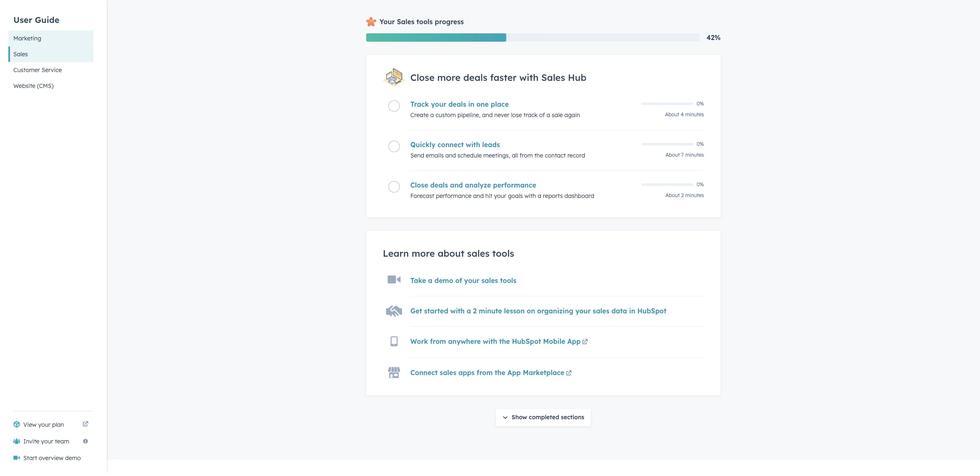 Task type: vqa. For each thing, say whether or not it's contained in the screenshot.
CONNECT SALES APPS FROM THE APP MARKETPLACE
yes



Task type: describe. For each thing, give the bounding box(es) containing it.
your inside the close deals and analyze performance forecast performance and hit your goals with a reports dashboard
[[494, 192, 506, 200]]

customer
[[13, 66, 40, 74]]

about for close deals and analyze performance
[[666, 192, 680, 199]]

take a demo of your sales tools link
[[411, 277, 517, 285]]

meetings,
[[484, 152, 510, 159]]

leads
[[482, 141, 500, 149]]

contact
[[545, 152, 566, 159]]

more for about
[[412, 248, 435, 259]]

1 vertical spatial of
[[456, 277, 462, 285]]

2 vertical spatial tools
[[500, 277, 517, 285]]

0% for quickly connect with leads
[[697, 141, 704, 147]]

about 7 minutes
[[666, 152, 704, 158]]

mobile
[[543, 337, 566, 346]]

connect
[[411, 369, 438, 377]]

with inside quickly connect with leads send emails and schedule meetings, all from the contact record
[[466, 141, 480, 149]]

invite
[[23, 438, 39, 446]]

a left sale
[[547, 111, 550, 119]]

the for app
[[495, 369, 506, 377]]

1 horizontal spatial hubspot
[[638, 307, 667, 315]]

faster
[[490, 72, 517, 83]]

view
[[23, 421, 37, 429]]

sales inside button
[[13, 50, 28, 58]]

overview
[[39, 455, 63, 462]]

marketing
[[13, 35, 41, 42]]

marketing button
[[8, 30, 93, 46]]

customer service
[[13, 66, 62, 74]]

invite your team
[[23, 438, 69, 446]]

plan
[[52, 421, 64, 429]]

never
[[495, 111, 510, 119]]

sections
[[561, 414, 585, 421]]

analyze
[[465, 181, 491, 189]]

goals
[[508, 192, 523, 200]]

connect sales apps from the app marketplace link
[[411, 369, 573, 379]]

2 horizontal spatial sales
[[542, 72, 565, 83]]

7
[[682, 152, 684, 158]]

1 vertical spatial app
[[508, 369, 521, 377]]

dashboard
[[565, 192, 595, 200]]

hit
[[486, 192, 493, 200]]

work
[[411, 337, 428, 346]]

guide
[[35, 14, 59, 25]]

from inside quickly connect with leads send emails and schedule meetings, all from the contact record
[[520, 152, 533, 159]]

your sales tools progress
[[380, 18, 464, 26]]

sales up the minute
[[482, 277, 498, 285]]

more for deals
[[437, 72, 461, 83]]

1 horizontal spatial sales
[[397, 18, 415, 26]]

deals inside the close deals and analyze performance forecast performance and hit your goals with a reports dashboard
[[430, 181, 448, 189]]

show completed sections button
[[496, 409, 591, 427]]

learn more about sales tools
[[383, 248, 514, 259]]

link opens in a new window image for connect sales apps from the app marketplace
[[566, 371, 572, 377]]

started
[[424, 307, 448, 315]]

service
[[42, 66, 62, 74]]

minute
[[479, 307, 502, 315]]

view your plan link
[[8, 417, 93, 433]]

connect sales apps from the app marketplace
[[411, 369, 565, 377]]

0% for track your deals in one place
[[697, 100, 704, 107]]

invite your team button
[[8, 433, 93, 450]]

team
[[55, 438, 69, 446]]

record
[[568, 152, 585, 159]]

about for quickly connect with leads
[[666, 152, 680, 158]]

apps
[[459, 369, 475, 377]]

progress
[[435, 18, 464, 26]]

close for close more deals faster with sales hub
[[411, 72, 435, 83]]

close for close deals and analyze performance forecast performance and hit your goals with a reports dashboard
[[411, 181, 428, 189]]

schedule
[[458, 152, 482, 159]]

again
[[565, 111, 580, 119]]

view your plan
[[23, 421, 64, 429]]

0% for close deals and analyze performance
[[697, 181, 704, 188]]

pipeline,
[[458, 111, 481, 119]]

take
[[411, 277, 426, 285]]

custom
[[436, 111, 456, 119]]

track
[[524, 111, 538, 119]]

sales left the data
[[593, 307, 610, 315]]

2 vertical spatial from
[[477, 369, 493, 377]]

with right faster
[[520, 72, 539, 83]]

on
[[527, 307, 535, 315]]

customer service button
[[8, 62, 93, 78]]

deals for more
[[464, 72, 488, 83]]

show completed sections
[[512, 414, 585, 421]]

0 vertical spatial 2
[[681, 192, 684, 199]]

your sales tools progress progress bar
[[366, 33, 507, 42]]

link opens in a new window image inside view your plan link
[[83, 420, 88, 430]]

link opens in a new window image for connect sales apps from the app marketplace
[[566, 369, 572, 379]]

one
[[477, 100, 489, 108]]

user
[[13, 14, 32, 25]]

minutes for quickly connect with leads
[[686, 152, 704, 158]]

and left the analyze
[[450, 181, 463, 189]]

lose
[[511, 111, 522, 119]]

your inside button
[[41, 438, 53, 446]]

marketplace
[[523, 369, 565, 377]]

get started with a 2 minute lesson on organizing your sales data in hubspot
[[411, 307, 667, 315]]

get
[[411, 307, 422, 315]]

4
[[681, 111, 684, 118]]



Task type: locate. For each thing, give the bounding box(es) containing it.
quickly connect with leads button
[[411, 141, 637, 149]]

close inside the close deals and analyze performance forecast performance and hit your goals with a reports dashboard
[[411, 181, 428, 189]]

2 horizontal spatial link opens in a new window image
[[582, 340, 588, 346]]

with
[[520, 72, 539, 83], [466, 141, 480, 149], [525, 192, 536, 200], [450, 307, 465, 315], [483, 337, 497, 346]]

sales right your
[[397, 18, 415, 26]]

a inside the close deals and analyze performance forecast performance and hit your goals with a reports dashboard
[[538, 192, 542, 200]]

0 vertical spatial from
[[520, 152, 533, 159]]

2 vertical spatial minutes
[[686, 192, 704, 199]]

from
[[520, 152, 533, 159], [430, 337, 446, 346], [477, 369, 493, 377]]

sales up customer
[[13, 50, 28, 58]]

your up custom
[[431, 100, 447, 108]]

link opens in a new window image for work from anywhere with the hubspot mobile app
[[582, 338, 588, 348]]

the down work from anywhere with the hubspot mobile app link
[[495, 369, 506, 377]]

your down about
[[464, 277, 480, 285]]

1 vertical spatial 0%
[[697, 141, 704, 147]]

a right create
[[430, 111, 434, 119]]

more right learn
[[412, 248, 435, 259]]

a left the minute
[[467, 307, 471, 315]]

2 horizontal spatial from
[[520, 152, 533, 159]]

anywhere
[[448, 337, 481, 346]]

1 vertical spatial link opens in a new window image
[[566, 369, 572, 379]]

your inside track your deals in one place create a custom pipeline, and never lose track of a sale again
[[431, 100, 447, 108]]

0 horizontal spatial performance
[[436, 192, 472, 200]]

1 close from the top
[[411, 72, 435, 83]]

in
[[468, 100, 475, 108], [629, 307, 636, 315]]

1 minutes from the top
[[686, 111, 704, 118]]

hubspot left the mobile
[[512, 337, 541, 346]]

app left marketplace
[[508, 369, 521, 377]]

a
[[430, 111, 434, 119], [547, 111, 550, 119], [538, 192, 542, 200], [428, 277, 433, 285], [467, 307, 471, 315]]

learn
[[383, 248, 409, 259]]

website
[[13, 82, 35, 90]]

your left plan
[[38, 421, 50, 429]]

demo right take
[[435, 277, 453, 285]]

link opens in a new window image right the mobile
[[582, 340, 588, 346]]

your left "team"
[[41, 438, 53, 446]]

1 horizontal spatial from
[[477, 369, 493, 377]]

your
[[431, 100, 447, 108], [494, 192, 506, 200], [464, 277, 480, 285], [576, 307, 591, 315], [38, 421, 50, 429], [41, 438, 53, 446]]

deals up forecast
[[430, 181, 448, 189]]

demo for overview
[[65, 455, 81, 462]]

work from anywhere with the hubspot mobile app
[[411, 337, 581, 346]]

demo for a
[[435, 277, 453, 285]]

minutes down about 7 minutes
[[686, 192, 704, 199]]

1 vertical spatial minutes
[[686, 152, 704, 158]]

user guide views element
[[8, 0, 93, 94]]

link opens in a new window image inside the connect sales apps from the app marketplace link
[[566, 371, 572, 377]]

2 close from the top
[[411, 181, 428, 189]]

track
[[411, 100, 429, 108]]

and left hit
[[473, 192, 484, 200]]

1 horizontal spatial link opens in a new window image
[[566, 369, 572, 379]]

link opens in a new window image right plan
[[83, 422, 88, 428]]

2 vertical spatial sales
[[542, 72, 565, 83]]

0 horizontal spatial link opens in a new window image
[[83, 420, 88, 430]]

with up schedule
[[466, 141, 480, 149]]

2 vertical spatial about
[[666, 192, 680, 199]]

the inside quickly connect with leads send emails and schedule meetings, all from the contact record
[[535, 152, 543, 159]]

42%
[[707, 33, 721, 42]]

0 horizontal spatial app
[[508, 369, 521, 377]]

close more deals faster with sales hub
[[411, 72, 587, 83]]

minutes for close deals and analyze performance
[[686, 192, 704, 199]]

1 vertical spatial sales
[[13, 50, 28, 58]]

about 2 minutes
[[666, 192, 704, 199]]

2 vertical spatial link opens in a new window image
[[83, 420, 88, 430]]

place
[[491, 100, 509, 108]]

0 horizontal spatial in
[[468, 100, 475, 108]]

1 vertical spatial more
[[412, 248, 435, 259]]

1 vertical spatial hubspot
[[512, 337, 541, 346]]

link opens in a new window image right the mobile
[[582, 338, 588, 348]]

0 horizontal spatial sales
[[13, 50, 28, 58]]

0 vertical spatial demo
[[435, 277, 453, 285]]

the for hubspot
[[499, 337, 510, 346]]

from right apps in the bottom of the page
[[477, 369, 493, 377]]

close up track
[[411, 72, 435, 83]]

2 vertical spatial the
[[495, 369, 506, 377]]

data
[[612, 307, 627, 315]]

0 vertical spatial the
[[535, 152, 543, 159]]

0 vertical spatial minutes
[[686, 111, 704, 118]]

0 horizontal spatial demo
[[65, 455, 81, 462]]

a right take
[[428, 277, 433, 285]]

1 vertical spatial performance
[[436, 192, 472, 200]]

from down the quickly connect with leads button
[[520, 152, 533, 159]]

1 horizontal spatial demo
[[435, 277, 453, 285]]

user guide
[[13, 14, 59, 25]]

performance down the analyze
[[436, 192, 472, 200]]

2 vertical spatial link opens in a new window image
[[83, 422, 88, 428]]

website (cms)
[[13, 82, 54, 90]]

deals
[[464, 72, 488, 83], [449, 100, 466, 108], [430, 181, 448, 189]]

website (cms) button
[[8, 78, 93, 94]]

performance up goals
[[493, 181, 536, 189]]

deals for your
[[449, 100, 466, 108]]

1 vertical spatial the
[[499, 337, 510, 346]]

1 horizontal spatial link opens in a new window image
[[566, 371, 572, 377]]

close deals and analyze performance forecast performance and hit your goals with a reports dashboard
[[411, 181, 595, 200]]

0 vertical spatial tools
[[417, 18, 433, 26]]

0 vertical spatial sales
[[397, 18, 415, 26]]

3 minutes from the top
[[686, 192, 704, 199]]

0 vertical spatial in
[[468, 100, 475, 108]]

work from anywhere with the hubspot mobile app link
[[411, 337, 590, 348]]

link opens in a new window image inside work from anywhere with the hubspot mobile app link
[[582, 340, 588, 346]]

0 vertical spatial close
[[411, 72, 435, 83]]

0 vertical spatial deals
[[464, 72, 488, 83]]

emails
[[426, 152, 444, 159]]

sales left apps in the bottom of the page
[[440, 369, 457, 377]]

0 vertical spatial 0%
[[697, 100, 704, 107]]

(cms)
[[37, 82, 54, 90]]

send
[[411, 152, 424, 159]]

3 0% from the top
[[697, 181, 704, 188]]

about
[[438, 248, 465, 259]]

show
[[512, 414, 527, 421]]

of right "track"
[[539, 111, 545, 119]]

0 vertical spatial link opens in a new window image
[[582, 338, 588, 348]]

1 vertical spatial in
[[629, 307, 636, 315]]

with right started
[[450, 307, 465, 315]]

about
[[665, 111, 680, 118], [666, 152, 680, 158], [666, 192, 680, 199]]

lesson
[[504, 307, 525, 315]]

0 vertical spatial of
[[539, 111, 545, 119]]

demo
[[435, 277, 453, 285], [65, 455, 81, 462]]

1 horizontal spatial 2
[[681, 192, 684, 199]]

hubspot right the data
[[638, 307, 667, 315]]

sales button
[[8, 46, 93, 62]]

your
[[380, 18, 395, 26]]

get started with a 2 minute lesson on organizing your sales data in hubspot link
[[411, 307, 667, 315]]

0 horizontal spatial 2
[[473, 307, 477, 315]]

start overview demo link
[[8, 450, 93, 467]]

reports
[[543, 192, 563, 200]]

link opens in a new window image right plan
[[83, 420, 88, 430]]

in inside track your deals in one place create a custom pipeline, and never lose track of a sale again
[[468, 100, 475, 108]]

minutes right 7
[[686, 152, 704, 158]]

1 vertical spatial tools
[[493, 248, 514, 259]]

more
[[437, 72, 461, 83], [412, 248, 435, 259]]

of down about
[[456, 277, 462, 285]]

of inside track your deals in one place create a custom pipeline, and never lose track of a sale again
[[539, 111, 545, 119]]

2
[[681, 192, 684, 199], [473, 307, 477, 315]]

2 minutes from the top
[[686, 152, 704, 158]]

0 vertical spatial hubspot
[[638, 307, 667, 315]]

with down close deals and analyze performance button
[[525, 192, 536, 200]]

your right organizing
[[576, 307, 591, 315]]

1 horizontal spatial more
[[437, 72, 461, 83]]

quickly connect with leads send emails and schedule meetings, all from the contact record
[[411, 141, 585, 159]]

0 vertical spatial app
[[568, 337, 581, 346]]

your right hit
[[494, 192, 506, 200]]

sales
[[397, 18, 415, 26], [13, 50, 28, 58], [542, 72, 565, 83]]

close up forecast
[[411, 181, 428, 189]]

sales left hub
[[542, 72, 565, 83]]

0 horizontal spatial more
[[412, 248, 435, 259]]

the down lesson
[[499, 337, 510, 346]]

all
[[512, 152, 518, 159]]

0 horizontal spatial link opens in a new window image
[[83, 422, 88, 428]]

link opens in a new window image inside work from anywhere with the hubspot mobile app link
[[582, 338, 588, 348]]

create
[[411, 111, 429, 119]]

of
[[539, 111, 545, 119], [456, 277, 462, 285]]

deals inside track your deals in one place create a custom pipeline, and never lose track of a sale again
[[449, 100, 466, 108]]

2 0% from the top
[[697, 141, 704, 147]]

a left reports
[[538, 192, 542, 200]]

and inside track your deals in one place create a custom pipeline, and never lose track of a sale again
[[482, 111, 493, 119]]

and
[[482, 111, 493, 119], [445, 152, 456, 159], [450, 181, 463, 189], [473, 192, 484, 200]]

2 down 7
[[681, 192, 684, 199]]

sale
[[552, 111, 563, 119]]

1 vertical spatial from
[[430, 337, 446, 346]]

sales right about
[[467, 248, 490, 259]]

with right anywhere
[[483, 337, 497, 346]]

organizing
[[537, 307, 574, 315]]

demo down "team"
[[65, 455, 81, 462]]

start
[[23, 455, 37, 462]]

close deals and analyze performance button
[[411, 181, 637, 189]]

hub
[[568, 72, 587, 83]]

0% up about 7 minutes
[[697, 141, 704, 147]]

1 vertical spatial demo
[[65, 455, 81, 462]]

forecast
[[411, 192, 434, 200]]

quickly
[[411, 141, 436, 149]]

hubspot
[[638, 307, 667, 315], [512, 337, 541, 346]]

deals up custom
[[449, 100, 466, 108]]

sales inside the connect sales apps from the app marketplace link
[[440, 369, 457, 377]]

connect
[[438, 141, 464, 149]]

1 horizontal spatial of
[[539, 111, 545, 119]]

1 vertical spatial 2
[[473, 307, 477, 315]]

minutes
[[686, 111, 704, 118], [686, 152, 704, 158], [686, 192, 704, 199]]

link opens in a new window image right marketplace
[[566, 371, 572, 377]]

about 4 minutes
[[665, 111, 704, 118]]

1 0% from the top
[[697, 100, 704, 107]]

1 horizontal spatial app
[[568, 337, 581, 346]]

sales
[[467, 248, 490, 259], [482, 277, 498, 285], [593, 307, 610, 315], [440, 369, 457, 377]]

link opens in a new window image
[[582, 340, 588, 346], [566, 371, 572, 377], [83, 420, 88, 430]]

minutes for track your deals in one place
[[686, 111, 704, 118]]

with inside the close deals and analyze performance forecast performance and hit your goals with a reports dashboard
[[525, 192, 536, 200]]

0% up 'about 2 minutes' in the right of the page
[[697, 181, 704, 188]]

app right the mobile
[[568, 337, 581, 346]]

0 horizontal spatial of
[[456, 277, 462, 285]]

1 vertical spatial deals
[[449, 100, 466, 108]]

1 vertical spatial close
[[411, 181, 428, 189]]

0 vertical spatial about
[[665, 111, 680, 118]]

track your deals in one place button
[[411, 100, 637, 108]]

0 vertical spatial link opens in a new window image
[[582, 340, 588, 346]]

start overview demo
[[23, 455, 81, 462]]

link opens in a new window image
[[582, 338, 588, 348], [566, 369, 572, 379], [83, 422, 88, 428]]

0 horizontal spatial hubspot
[[512, 337, 541, 346]]

2 vertical spatial 0%
[[697, 181, 704, 188]]

link opens in a new window image inside view your plan link
[[83, 422, 88, 428]]

1 horizontal spatial in
[[629, 307, 636, 315]]

take a demo of your sales tools
[[411, 277, 517, 285]]

0 horizontal spatial from
[[430, 337, 446, 346]]

in up pipeline,
[[468, 100, 475, 108]]

more up custom
[[437, 72, 461, 83]]

1 vertical spatial link opens in a new window image
[[566, 371, 572, 377]]

0 vertical spatial performance
[[493, 181, 536, 189]]

link opens in a new window image for work from anywhere with the hubspot mobile app
[[582, 340, 588, 346]]

completed
[[529, 414, 559, 421]]

track your deals in one place create a custom pipeline, and never lose track of a sale again
[[411, 100, 580, 119]]

and inside quickly connect with leads send emails and schedule meetings, all from the contact record
[[445, 152, 456, 159]]

and down the connect on the left
[[445, 152, 456, 159]]

0% up about 4 minutes
[[697, 100, 704, 107]]

minutes right 4 on the right of page
[[686, 111, 704, 118]]

2 horizontal spatial link opens in a new window image
[[582, 338, 588, 348]]

and down one
[[482, 111, 493, 119]]

deals up one
[[464, 72, 488, 83]]

about for track your deals in one place
[[665, 111, 680, 118]]

2 left the minute
[[473, 307, 477, 315]]

2 vertical spatial deals
[[430, 181, 448, 189]]

1 horizontal spatial performance
[[493, 181, 536, 189]]

from right work
[[430, 337, 446, 346]]

0 vertical spatial more
[[437, 72, 461, 83]]

1 vertical spatial about
[[666, 152, 680, 158]]

link opens in a new window image inside the connect sales apps from the app marketplace link
[[566, 369, 572, 379]]

tools
[[417, 18, 433, 26], [493, 248, 514, 259], [500, 277, 517, 285]]

the left contact
[[535, 152, 543, 159]]

link opens in a new window image right marketplace
[[566, 369, 572, 379]]

in right the data
[[629, 307, 636, 315]]



